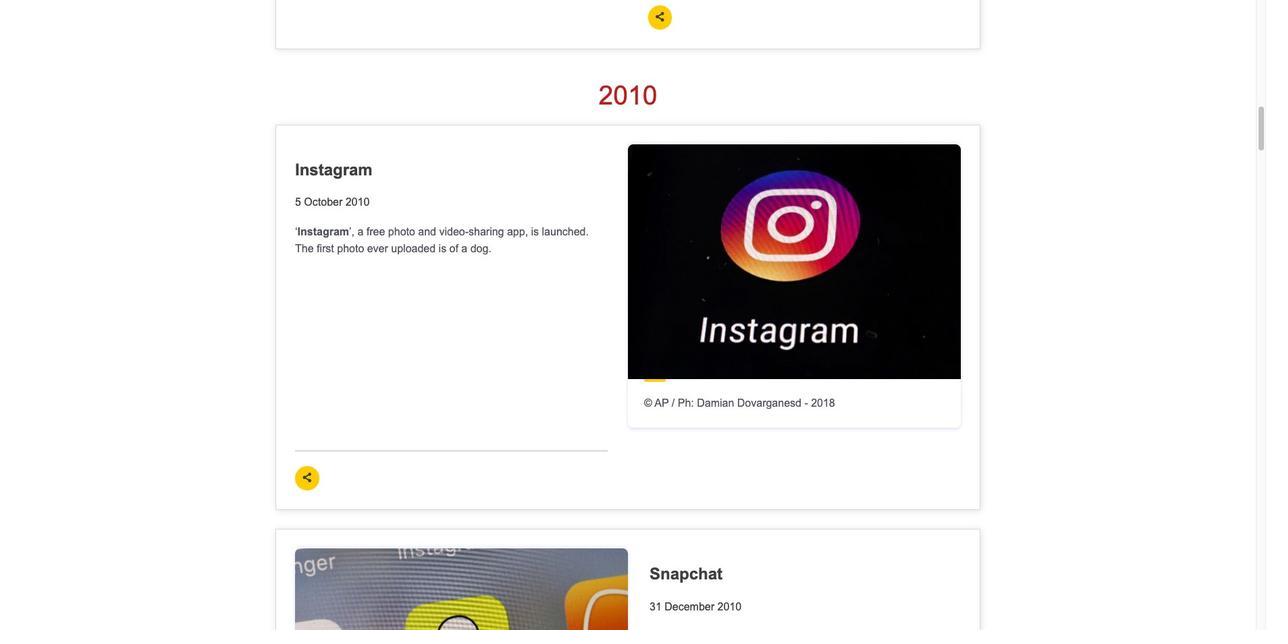Task type: vqa. For each thing, say whether or not it's contained in the screenshot.
"on"
no



Task type: locate. For each thing, give the bounding box(es) containing it.
a
[[358, 226, 364, 238], [461, 243, 467, 255]]

0 horizontal spatial photo
[[337, 243, 364, 255]]

0 horizontal spatial a
[[358, 226, 364, 238]]

snapchat
[[650, 565, 723, 583]]

1 horizontal spatial 2010
[[599, 81, 657, 110]]

is
[[531, 226, 539, 238], [439, 243, 446, 255]]

0 vertical spatial 2010
[[599, 81, 657, 110]]

app,
[[507, 226, 528, 238]]

and
[[418, 226, 436, 238]]

instagram up ﬁrst
[[298, 226, 349, 238]]

/
[[672, 398, 675, 409]]

0 horizontal spatial 2010
[[346, 197, 370, 208]]

free
[[367, 226, 385, 238]]

instagram up 5 october 2010
[[295, 160, 373, 179]]

', a free photo and video-sharing app, is launched. the ﬁrst photo ever uploaded is of a dog.
[[295, 226, 589, 255]]

0 vertical spatial a
[[358, 226, 364, 238]]

october
[[304, 197, 343, 208]]

a right of
[[461, 243, 467, 255]]

of
[[449, 243, 458, 255]]

2 vertical spatial 2010
[[717, 602, 742, 613]]

is right app,
[[531, 226, 539, 238]]

a right ', at left top
[[358, 226, 364, 238]]

1 horizontal spatial photo
[[388, 226, 415, 238]]

damian
[[697, 398, 734, 409]]

2 horizontal spatial 2010
[[717, 602, 742, 613]]

0 vertical spatial instagram
[[295, 160, 373, 179]]

instagram
[[295, 160, 373, 179], [298, 226, 349, 238]]

the
[[295, 243, 314, 255]]

instagram logo. image
[[628, 144, 961, 380]]

photo down ', at left top
[[337, 243, 364, 255]]

photo up uploaded
[[388, 226, 415, 238]]

1 vertical spatial instagram
[[298, 226, 349, 238]]

0 vertical spatial photo
[[388, 226, 415, 238]]

dovarganesd
[[737, 398, 802, 409]]

1 vertical spatial is
[[439, 243, 446, 255]]

1 vertical spatial 2010
[[346, 197, 370, 208]]

1 vertical spatial a
[[461, 243, 467, 255]]

1 horizontal spatial is
[[531, 226, 539, 238]]

',
[[349, 226, 355, 238]]

uploaded
[[391, 243, 436, 255]]

is left of
[[439, 243, 446, 255]]

2010
[[599, 81, 657, 110], [346, 197, 370, 208], [717, 602, 742, 613]]

december
[[665, 602, 714, 613]]

photo
[[388, 226, 415, 238], [337, 243, 364, 255]]



Task type: describe. For each thing, give the bounding box(es) containing it.
©
[[644, 398, 652, 409]]

-
[[805, 398, 808, 409]]

ap
[[655, 398, 669, 409]]

0 horizontal spatial is
[[439, 243, 446, 255]]

1 horizontal spatial a
[[461, 243, 467, 255]]

2018
[[811, 398, 835, 409]]

5
[[295, 197, 301, 208]]

1 vertical spatial photo
[[337, 243, 364, 255]]

'
[[295, 226, 298, 238]]

2010 for snapchat
[[717, 602, 742, 613]]

sharing
[[469, 226, 504, 238]]

© ap / ph: damian dovarganesd - 2018
[[644, 398, 835, 409]]

31
[[650, 602, 662, 613]]

video-
[[439, 226, 469, 238]]

launched.
[[542, 226, 589, 238]]

0 vertical spatial is
[[531, 226, 539, 238]]

' instagram
[[295, 226, 349, 238]]

31 december 2010
[[650, 602, 742, 613]]

ph:
[[678, 398, 694, 409]]

2010 for instagram
[[346, 197, 370, 208]]

ﬁrst
[[317, 243, 334, 255]]

ever
[[367, 243, 388, 255]]

dog.
[[470, 243, 492, 255]]

5 october 2010
[[295, 197, 370, 208]]



